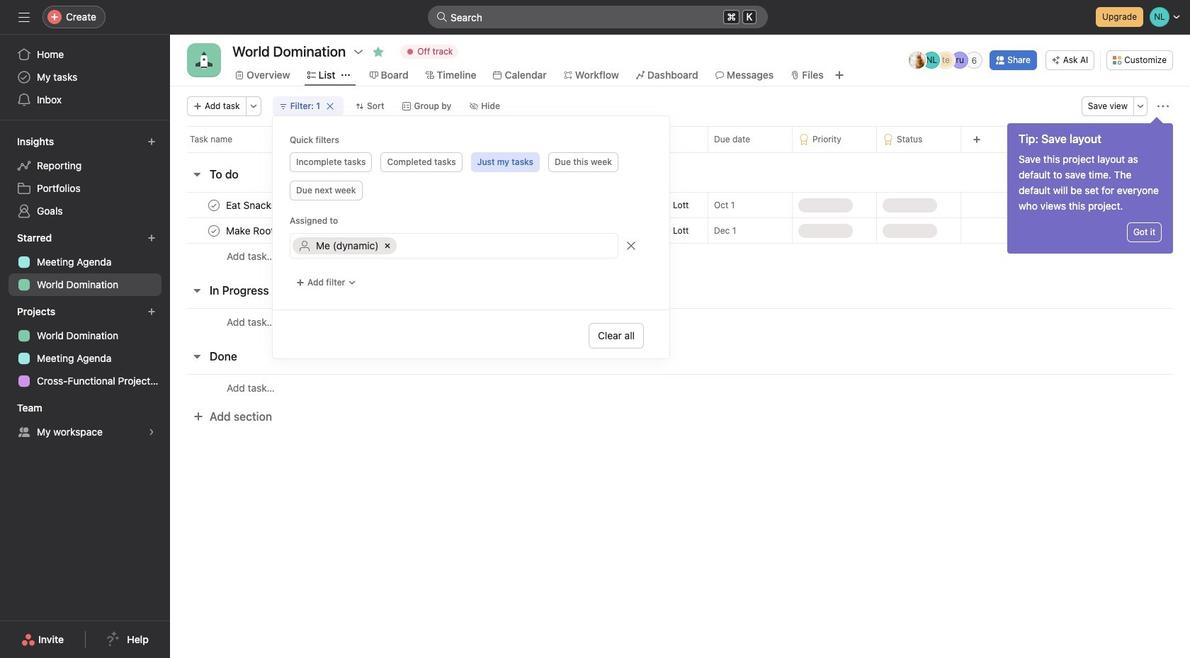 Task type: describe. For each thing, give the bounding box(es) containing it.
tab actions image
[[341, 71, 350, 79]]

make root beer floats cell
[[170, 218, 624, 244]]

Task name text field
[[223, 224, 333, 238]]

2 collapse task list for this group image from the top
[[191, 285, 203, 296]]

mark complete checkbox for task name text field on the top of the page
[[206, 197, 223, 214]]

more actions image
[[249, 102, 258, 111]]

1 collapse task list for this group image from the top
[[191, 169, 203, 180]]

new project or portfolio image
[[147, 308, 156, 316]]

3 collapse task list for this group image from the top
[[191, 351, 203, 362]]

teams element
[[0, 396, 170, 447]]

remove image
[[626, 240, 637, 252]]

hide sidebar image
[[18, 11, 30, 23]]

clear image
[[326, 102, 335, 111]]

prominent image
[[437, 11, 448, 23]]

mark complete checkbox for task name text box
[[206, 222, 223, 239]]

new insights image
[[147, 138, 156, 146]]

more section actions image for 1st collapse task list for this group icon from the bottom
[[267, 351, 279, 362]]

mark complete image for task name text box
[[206, 222, 223, 239]]

5 subtasks image
[[347, 226, 355, 235]]

mark complete image for task name text field on the top of the page
[[206, 197, 223, 214]]

starred element
[[0, 225, 170, 299]]



Task type: vqa. For each thing, say whether or not it's contained in the screenshot.
the topmost Collapse task list for this group icon
yes



Task type: locate. For each thing, give the bounding box(es) containing it.
1 vertical spatial more section actions image
[[267, 351, 279, 362]]

add tab image
[[834, 69, 845, 81]]

add items to starred image
[[147, 234, 156, 242]]

insights element
[[0, 129, 170, 225]]

mark complete image left task name text field on the top of the page
[[206, 197, 223, 214]]

mark complete checkbox left task name text field on the top of the page
[[206, 197, 223, 214]]

more actions image
[[1158, 101, 1169, 112]]

header to do tree grid
[[170, 192, 1191, 269]]

show options image
[[353, 46, 365, 57]]

0 vertical spatial mark complete checkbox
[[206, 197, 223, 214]]

row
[[170, 126, 1191, 152], [187, 152, 1174, 153], [170, 192, 1191, 218], [170, 218, 1191, 244], [170, 243, 1191, 269], [170, 308, 1191, 335], [170, 374, 1191, 401]]

1 mark complete image from the top
[[206, 197, 223, 214]]

more section actions image for third collapse task list for this group icon from the bottom
[[268, 169, 280, 180]]

mark complete checkbox inside eat snacks cell
[[206, 197, 223, 214]]

collapse task list for this group image
[[191, 169, 203, 180], [191, 285, 203, 296], [191, 351, 203, 362]]

see details, my workspace image
[[147, 428, 156, 437]]

Task name text field
[[223, 198, 281, 212]]

group
[[290, 233, 653, 259]]

0 vertical spatial more section actions image
[[268, 169, 280, 180]]

Mark complete checkbox
[[206, 197, 223, 214], [206, 222, 223, 239]]

0 vertical spatial collapse task list for this group image
[[191, 169, 203, 180]]

1 mark complete checkbox from the top
[[206, 197, 223, 214]]

mark complete checkbox right add items to starred image
[[206, 222, 223, 239]]

projects element
[[0, 299, 170, 396]]

1 vertical spatial collapse task list for this group image
[[191, 285, 203, 296]]

remove from starred image
[[373, 46, 384, 57]]

eat snacks cell
[[170, 192, 624, 218]]

mark complete image inside make root beer floats cell
[[206, 222, 223, 239]]

1 vertical spatial mark complete image
[[206, 222, 223, 239]]

mark complete image right add items to starred image
[[206, 222, 223, 239]]

add field image
[[973, 135, 982, 144]]

Search tasks, projects, and more text field
[[428, 6, 768, 28]]

2 mark complete image from the top
[[206, 222, 223, 239]]

global element
[[0, 35, 170, 120]]

2 vertical spatial collapse task list for this group image
[[191, 351, 203, 362]]

more section actions image
[[268, 169, 280, 180], [267, 351, 279, 362]]

1 vertical spatial mark complete checkbox
[[206, 222, 223, 239]]

rocket image
[[196, 52, 213, 69]]

mark complete image
[[206, 197, 223, 214], [206, 222, 223, 239]]

mark complete checkbox inside make root beer floats cell
[[206, 222, 223, 239]]

cell
[[293, 237, 397, 254]]

tooltip
[[1008, 119, 1174, 254]]

more options image
[[1137, 102, 1145, 111]]

2 mark complete checkbox from the top
[[206, 222, 223, 239]]

0 vertical spatial mark complete image
[[206, 197, 223, 214]]

None field
[[428, 6, 768, 28]]

mark complete image inside eat snacks cell
[[206, 197, 223, 214]]



